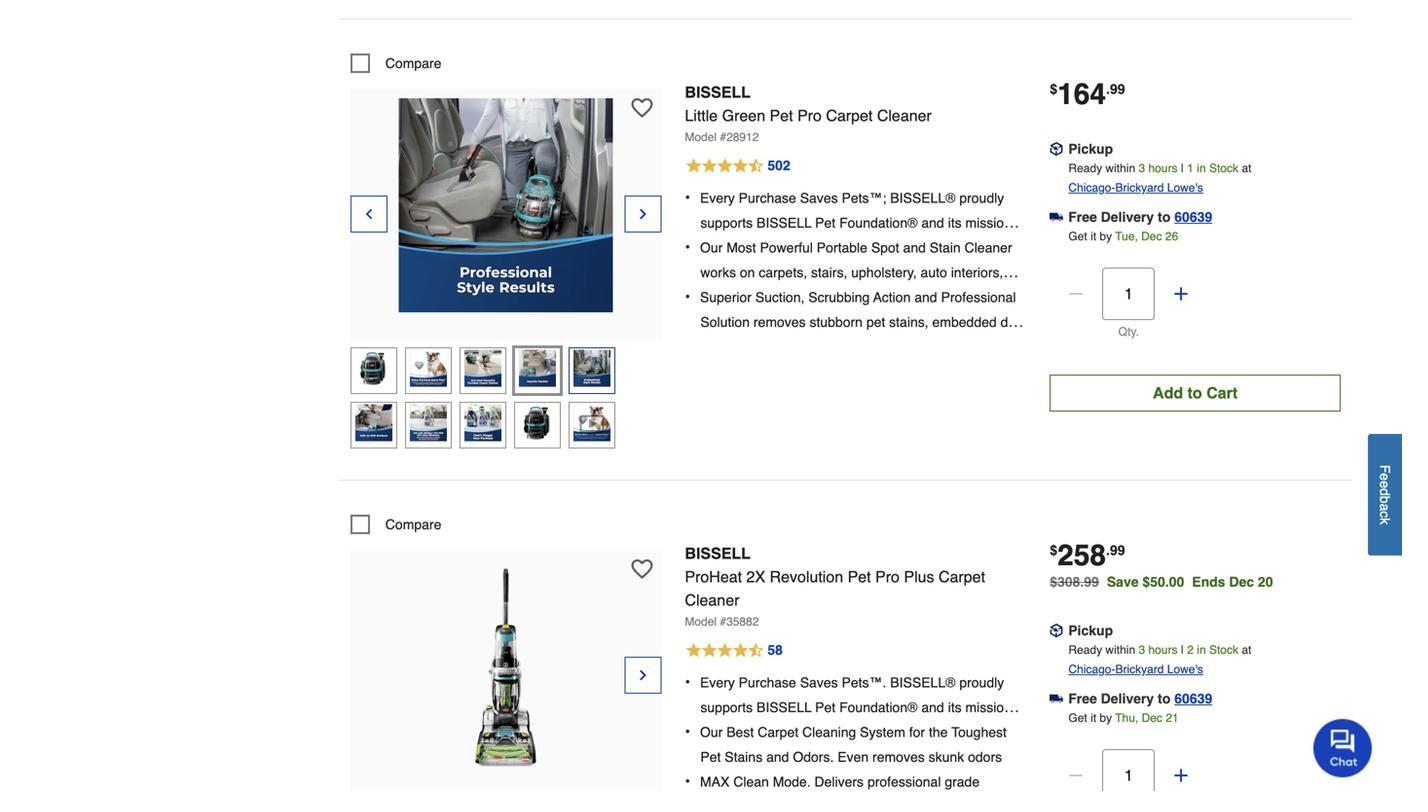 Task type: vqa. For each thing, say whether or not it's contained in the screenshot.
the topmost at
yes



Task type: locate. For each thing, give the bounding box(es) containing it.
purchase inside • every purchase saves pets™; bissell® proudly supports bissell pet foundation® and its mission to help save homeless pets
[[739, 190, 797, 206]]

purchase
[[739, 190, 797, 206], [739, 675, 797, 691]]

a
[[1378, 504, 1393, 511]]

dec left 20
[[1229, 575, 1254, 590]]

1 vertical spatial in
[[1197, 644, 1206, 657]]

e up b
[[1378, 481, 1393, 489]]

2 • from the top
[[685, 238, 691, 256]]

pets for carpet
[[840, 240, 866, 256]]

stains
[[725, 750, 763, 765]]

proudly inside • every purchase saves pets™; bissell® proudly supports bissell pet foundation® and its mission to help save homeless pets
[[960, 190, 1004, 206]]

0 vertical spatial brickyard
[[1116, 181, 1164, 195]]

help for #
[[716, 240, 742, 256]]

• inside • our most powerful portable spot and stain cleaner works on carpets, stairs, upholstery, auto interiors, and more
[[685, 238, 691, 256]]

$
[[1050, 81, 1058, 97], [1050, 543, 1058, 558]]

1 vertical spatial supports
[[701, 700, 753, 716]]

0 vertical spatial 60639 button
[[1175, 207, 1213, 227]]

1 within from the top
[[1106, 162, 1136, 175]]

1 delivery from the top
[[1101, 209, 1154, 225]]

2 //www.lowescdn.com/images/ui/no_image_available_lg.gif image from the left
[[573, 405, 610, 442]]

pet
[[867, 315, 886, 330]]

get left tue,
[[1069, 230, 1088, 243]]

1 every from the top
[[700, 190, 735, 206]]

1 foundation® from the top
[[840, 215, 918, 231]]

0 vertical spatial free delivery to 60639
[[1069, 209, 1213, 225]]

stains,
[[889, 315, 929, 330]]

2 $ from the top
[[1050, 543, 1058, 558]]

2 lowe's from the top
[[1168, 663, 1204, 677]]

brickyard up tue,
[[1116, 181, 1164, 195]]

bissell up proheat
[[685, 545, 751, 563]]

save inside • every purchase saves pets™; bissell® proudly supports bissell pet foundation® and its mission to help save homeless pets
[[745, 240, 774, 256]]

c
[[1378, 511, 1393, 518]]

b
[[1378, 496, 1393, 504]]

1 at from the top
[[1242, 162, 1252, 175]]

chevron right image
[[635, 666, 651, 686]]

free right truck filled icon
[[1069, 691, 1097, 707]]

1 horizontal spatial removes
[[873, 750, 925, 765]]

2 vertical spatial dec
[[1142, 712, 1163, 725]]

every up most
[[700, 190, 735, 206]]

heart outline image
[[632, 97, 653, 119], [632, 559, 653, 580]]

hours inside ready within 3 hours | 2 in stock at chicago-brickyard lowe's
[[1149, 644, 1178, 657]]

removes inside • superior suction, scrubbing action and professional solution removes stubborn pet stains, embedded dirt and more
[[754, 315, 806, 330]]

60639 up 26
[[1175, 209, 1213, 225]]

0 vertical spatial ready
[[1069, 162, 1103, 175]]

$ inside $ 258 .99
[[1050, 543, 1058, 558]]

1 chicago- from the top
[[1069, 181, 1116, 195]]

1 vertical spatial hours
[[1149, 644, 1178, 657]]

1 | from the top
[[1181, 162, 1184, 175]]

free for little green pet pro carpet cleaner
[[1069, 209, 1097, 225]]

1 minus image from the top
[[1067, 284, 1086, 304]]

delivery up tue,
[[1101, 209, 1154, 225]]

2 model from the top
[[685, 615, 717, 629]]

dec for little green pet pro carpet cleaner
[[1142, 230, 1162, 243]]

3 left 2
[[1139, 644, 1145, 657]]

plus
[[904, 568, 935, 586]]

58 button
[[685, 640, 1027, 663]]

lowe's inside ready within 3 hours | 1 in stock at chicago-brickyard lowe's
[[1168, 181, 1204, 195]]

2 supports from the top
[[701, 700, 753, 716]]

1 vertical spatial proudly
[[960, 675, 1004, 691]]

0 vertical spatial our
[[700, 240, 723, 256]]

0 vertical spatial supports
[[701, 215, 753, 231]]

dec left 26
[[1142, 230, 1162, 243]]

tue,
[[1116, 230, 1138, 243]]

4.5 stars image down 28912 on the right
[[685, 155, 792, 178]]

1 vertical spatial bissell®
[[890, 675, 956, 691]]

0 vertical spatial pets
[[840, 240, 866, 256]]

minus image down get it by tue, dec 26
[[1067, 284, 1086, 304]]

minus image for 1st the stepper number input field with increment and decrement buttons number field from the bottom of the page
[[1067, 766, 1086, 786]]

2 at from the top
[[1242, 644, 1252, 657]]

chicago-brickyard lowe's button up tue,
[[1069, 178, 1204, 198]]

4.5 stars image for #
[[685, 155, 792, 178]]

chicago-
[[1069, 181, 1116, 195], [1069, 663, 1116, 677]]

stepper number input field with increment and decrement buttons number field down thu,
[[1103, 750, 1155, 792]]

2 vertical spatial carpet
[[758, 725, 799, 741]]

thu,
[[1116, 712, 1139, 725]]

and inside • every purchase saves pets™; bissell® proudly supports bissell pet foundation® and its mission to help save homeless pets
[[922, 215, 944, 231]]

2 horizontal spatial carpet
[[939, 568, 986, 586]]

homeless inside the • every purchase saves pets™. bissell® proudly supports bissell pet foundation® and its mission to help save homeless pets
[[778, 725, 836, 741]]

bissell up little
[[685, 83, 751, 101]]

chicago- up get it by tue, dec 26
[[1069, 181, 1116, 195]]

0 vertical spatial by
[[1100, 230, 1112, 243]]

removes up professional
[[873, 750, 925, 765]]

lowe's down 2
[[1168, 663, 1204, 677]]

1 vertical spatial heart outline image
[[632, 559, 653, 580]]

bissell® inside • every purchase saves pets™; bissell® proudly supports bissell pet foundation® and its mission to help save homeless pets
[[890, 190, 956, 206]]

pet up "cleaning"
[[815, 700, 836, 716]]

our inside • our most powerful portable spot and stain cleaner works on carpets, stairs, upholstery, auto interiors, and more
[[700, 240, 723, 256]]

3 • from the top
[[685, 288, 691, 306]]

to left best
[[701, 725, 712, 741]]

2 free delivery to 60639 from the top
[[1069, 691, 1213, 707]]

0 vertical spatial chicago-brickyard lowe's button
[[1069, 178, 1204, 198]]

1 .99 from the top
[[1106, 81, 1125, 97]]

1 vertical spatial pickup
[[1069, 623, 1113, 639]]

1 //www.lowescdn.com/images/ui/no_image_available_lg.gif image from the left
[[523, 405, 552, 442]]

2 proudly from the top
[[960, 675, 1004, 691]]

compare inside 5014106221 element
[[385, 517, 442, 533]]

60639 button up 21
[[1175, 689, 1213, 709]]

2 in from the top
[[1197, 644, 1206, 657]]

1 supports from the top
[[701, 215, 753, 231]]

1 # from the top
[[720, 130, 727, 144]]

bissell up "cleaning"
[[757, 700, 812, 716]]

delivery up thu,
[[1101, 691, 1154, 707]]

by left tue,
[[1100, 230, 1112, 243]]

$ for 164
[[1050, 81, 1058, 97]]

and up the mode.
[[767, 750, 789, 765]]

get left thu,
[[1069, 712, 1088, 725]]

2 compare from the top
[[385, 517, 442, 533]]

ready within 3 hours | 2 in stock at chicago-brickyard lowe's
[[1069, 644, 1252, 677]]

0 vertical spatial .99
[[1106, 81, 1125, 97]]

0 vertical spatial heart outline image
[[632, 97, 653, 119]]

• for • superior suction, scrubbing action and professional solution removes stubborn pet stains, embedded dirt and more
[[685, 288, 691, 306]]

foundation® inside • every purchase saves pets™; bissell® proudly supports bissell pet foundation® and its mission to help save homeless pets
[[840, 215, 918, 231]]

pets up even
[[840, 725, 866, 741]]

pickup image down $308.99
[[1050, 624, 1064, 638]]

add
[[1153, 384, 1183, 402]]

lowe's inside ready within 3 hours | 2 in stock at chicago-brickyard lowe's
[[1168, 663, 1204, 677]]

0 vertical spatial get
[[1069, 230, 1088, 243]]

1 vertical spatial 3
[[1139, 644, 1145, 657]]

plus image for 1st the stepper number input field with increment and decrement buttons number field from the bottom of the page
[[1172, 766, 1191, 786]]

1 vertical spatial get
[[1069, 712, 1088, 725]]

1 compare from the top
[[385, 55, 442, 71]]

free
[[1069, 209, 1097, 225], [1069, 691, 1097, 707]]

it for little green pet pro carpet cleaner
[[1091, 230, 1097, 243]]

2 delivery from the top
[[1101, 691, 1154, 707]]

0 vertical spatial at
[[1242, 162, 1252, 175]]

//www.lowescdn.com/images/ui/no_image_available_lg.gif image right video image
[[573, 405, 610, 442]]

2 homeless from the top
[[778, 725, 836, 741]]

0 vertical spatial in
[[1197, 162, 1206, 175]]

savings save $50.00 element
[[1107, 575, 1281, 590]]

our up works
[[700, 240, 723, 256]]

bissell® for proheat 2x revolution pet pro plus carpet cleaner
[[890, 675, 956, 691]]

more down 'solution'
[[727, 339, 758, 355]]

foundation®
[[840, 215, 918, 231], [840, 700, 918, 716]]

2 e from the top
[[1378, 481, 1393, 489]]

chicago- inside ready within 3 hours | 2 in stock at chicago-brickyard lowe's
[[1069, 663, 1116, 677]]

pro inside bissell proheat 2x revolution pet pro plus carpet cleaner model # 35882
[[876, 568, 900, 586]]

supports inside • every purchase saves pets™; bissell® proudly supports bissell pet foundation® and its mission to help save homeless pets
[[701, 215, 753, 231]]

homeless for #
[[778, 240, 836, 256]]

0 vertical spatial within
[[1106, 162, 1136, 175]]

ready inside ready within 3 hours | 1 in stock at chicago-brickyard lowe's
[[1069, 162, 1103, 175]]

1 vertical spatial minus image
[[1067, 766, 1086, 786]]

pets inside the • every purchase saves pets™. bissell® proudly supports bissell pet foundation® and its mission to help save homeless pets
[[840, 725, 866, 741]]

$ inside $ 164 .99
[[1050, 81, 1058, 97]]

• left max
[[685, 773, 691, 791]]

free for proheat 2x revolution pet pro plus carpet cleaner
[[1069, 691, 1097, 707]]

1 purchase from the top
[[739, 190, 797, 206]]

• left most
[[685, 238, 691, 256]]

1 vertical spatial more
[[727, 339, 758, 355]]

5014106221 element
[[350, 515, 442, 535]]

2 save from the top
[[745, 725, 774, 741]]

and
[[922, 215, 944, 231], [903, 240, 926, 256], [701, 290, 723, 305], [915, 290, 938, 305], [701, 339, 723, 355], [922, 700, 944, 716], [767, 750, 789, 765]]

$308.99 save $50.00 ends dec 20
[[1050, 575, 1273, 590]]

1 stock from the top
[[1210, 162, 1239, 175]]

0 horizontal spatial removes
[[754, 315, 806, 330]]

minus image for first the stepper number input field with increment and decrement buttons number field
[[1067, 284, 1086, 304]]

pickup down $ 164 .99
[[1069, 141, 1113, 157]]

•
[[685, 188, 691, 206], [685, 238, 691, 256], [685, 288, 691, 306], [685, 673, 691, 691], [685, 723, 691, 741], [685, 773, 691, 791]]

1 mission from the top
[[966, 215, 1012, 231]]

bissell inside the • every purchase saves pets™. bissell® proudly supports bissell pet foundation® and its mission to help save homeless pets
[[757, 700, 812, 716]]

2 pickup image from the top
[[1050, 624, 1064, 638]]

powerful
[[760, 240, 813, 256]]

it left tue,
[[1091, 230, 1097, 243]]

1 ready from the top
[[1069, 162, 1103, 175]]

1 vertical spatial free
[[1069, 691, 1097, 707]]

1 saves from the top
[[800, 190, 838, 206]]

2 purchase from the top
[[739, 675, 797, 691]]

2x
[[747, 568, 766, 586]]

even
[[838, 750, 869, 765]]

carpet right best
[[758, 725, 799, 741]]

• right chevron right image
[[685, 188, 691, 206]]

solution
[[701, 315, 750, 330]]

1 brickyard from the top
[[1116, 181, 1164, 195]]

0 vertical spatial 4.5 stars image
[[685, 155, 792, 178]]

0 vertical spatial hours
[[1149, 162, 1178, 175]]

2 bissell® from the top
[[890, 675, 956, 691]]

4.5 stars image down 35882
[[685, 640, 784, 663]]

actual price $258.99 element
[[1050, 539, 1125, 573]]

1 plus image from the top
[[1172, 284, 1191, 304]]

4 • from the top
[[685, 673, 691, 691]]

1 by from the top
[[1100, 230, 1112, 243]]

1 free from the top
[[1069, 209, 1097, 225]]

pet inside bissell little green pet pro carpet cleaner model # 28912
[[770, 107, 793, 125]]

proudly up stain
[[960, 190, 1004, 206]]

homeless inside • every purchase saves pets™; bissell® proudly supports bissell pet foundation® and its mission to help save homeless pets
[[778, 240, 836, 256]]

carpet up 502 button
[[826, 107, 873, 125]]

gallery item 4 image
[[399, 98, 613, 313]]

pet inside • every purchase saves pets™; bissell® proudly supports bissell pet foundation® and its mission to help save homeless pets
[[815, 215, 836, 231]]

4.5 stars image
[[685, 155, 792, 178], [685, 640, 784, 663]]

foundation® up "spot"
[[840, 215, 918, 231]]

superior
[[700, 290, 752, 305]]

1 hours from the top
[[1149, 162, 1178, 175]]

minus image down get it by thu, dec 21
[[1067, 766, 1086, 786]]

4.5 stars image containing 502
[[685, 155, 792, 178]]

by for proheat 2x revolution pet pro plus carpet cleaner
[[1100, 712, 1112, 725]]

to right add at right
[[1188, 384, 1203, 402]]

1 vertical spatial cleaner
[[965, 240, 1013, 256]]

our inside • our best carpet cleaning system for the toughest pet stains and odors. even removes skunk odors • max clean mode. delivers professional grade
[[700, 725, 723, 741]]

Stepper number input field with increment and decrement buttons number field
[[1103, 268, 1155, 320], [1103, 750, 1155, 792]]

purchase down '58'
[[739, 675, 797, 691]]

k
[[1378, 518, 1393, 525]]

portable
[[817, 240, 868, 256]]

1 free delivery to 60639 from the top
[[1069, 209, 1213, 225]]

3 for little green pet pro carpet cleaner
[[1139, 162, 1145, 175]]

our left best
[[700, 725, 723, 741]]

1 $ from the top
[[1050, 81, 1058, 97]]

cleaner down proheat
[[685, 592, 740, 610]]

green
[[722, 107, 766, 125]]

2 within from the top
[[1106, 644, 1136, 657]]

1 vertical spatial pets
[[840, 725, 866, 741]]

foundation® up system
[[840, 700, 918, 716]]

at inside ready within 3 hours | 2 in stock at chicago-brickyard lowe's
[[1242, 644, 1252, 657]]

0 vertical spatial mission
[[966, 215, 1012, 231]]

1 pickup image from the top
[[1050, 142, 1064, 156]]

saves
[[800, 190, 838, 206], [800, 675, 838, 691]]

its inside the • every purchase saves pets™. bissell® proudly supports bissell pet foundation® and its mission to help save homeless pets
[[948, 700, 962, 716]]

2 stock from the top
[[1210, 644, 1239, 657]]

1 60639 from the top
[[1175, 209, 1213, 225]]

pet right green
[[770, 107, 793, 125]]

20
[[1258, 575, 1273, 590]]

| inside ready within 3 hours | 2 in stock at chicago-brickyard lowe's
[[1181, 644, 1184, 657]]

minus image
[[1067, 284, 1086, 304], [1067, 766, 1086, 786]]

help inside • every purchase saves pets™; bissell® proudly supports bissell pet foundation® and its mission to help save homeless pets
[[716, 240, 742, 256]]

pet
[[770, 107, 793, 125], [815, 215, 836, 231], [848, 568, 871, 586], [815, 700, 836, 716], [701, 750, 721, 765]]

258
[[1058, 539, 1106, 573]]

carpet right 'plus'
[[939, 568, 986, 586]]

removes down suction,
[[754, 315, 806, 330]]

1 vertical spatial brickyard
[[1116, 663, 1164, 677]]

lowe's down the 1
[[1168, 181, 1204, 195]]

• for • our best carpet cleaning system for the toughest pet stains and odors. even removes skunk odors • max clean mode. delivers professional grade
[[685, 723, 691, 741]]

1 vertical spatial 4.5 stars image
[[685, 640, 784, 663]]

pickup image down 164
[[1050, 142, 1064, 156]]

within inside ready within 3 hours | 1 in stock at chicago-brickyard lowe's
[[1106, 162, 1136, 175]]

gallery item 0 image
[[399, 560, 613, 774]]

compare inside 1002790032 element
[[385, 55, 442, 71]]

1 vertical spatial stepper number input field with increment and decrement buttons number field
[[1103, 750, 1155, 792]]

2 # from the top
[[720, 615, 727, 629]]

.99 inside $ 258 .99
[[1106, 543, 1125, 558]]

0 vertical spatial cleaner
[[877, 107, 932, 125]]

stock for little green pet pro carpet cleaner
[[1210, 162, 1239, 175]]

0 horizontal spatial pro
[[798, 107, 822, 125]]

model down little
[[685, 130, 717, 144]]

pet inside • our best carpet cleaning system for the toughest pet stains and odors. even removes skunk odors • max clean mode. delivers professional grade
[[701, 750, 721, 765]]

help
[[716, 240, 742, 256], [716, 725, 742, 741]]

1 vertical spatial delivery
[[1101, 691, 1154, 707]]

1 vertical spatial model
[[685, 615, 717, 629]]

0 vertical spatial chicago-
[[1069, 181, 1116, 195]]

2 pickup from the top
[[1069, 623, 1113, 639]]

1 horizontal spatial cleaner
[[877, 107, 932, 125]]

2 vertical spatial cleaner
[[685, 592, 740, 610]]

0 vertical spatial 60639
[[1175, 209, 1213, 225]]

homeless up odors.
[[778, 725, 836, 741]]

suction,
[[756, 290, 805, 305]]

1 vertical spatial at
[[1242, 644, 1252, 657]]

6 • from the top
[[685, 773, 691, 791]]

2 mission from the top
[[966, 700, 1012, 716]]

hours inside ready within 3 hours | 1 in stock at chicago-brickyard lowe's
[[1149, 162, 1178, 175]]

plus image
[[1172, 284, 1191, 304], [1172, 766, 1191, 786]]

actual price $164.99 element
[[1050, 77, 1125, 111]]

in inside ready within 3 hours | 2 in stock at chicago-brickyard lowe's
[[1197, 644, 1206, 657]]

1 lowe's from the top
[[1168, 181, 1204, 195]]

0 vertical spatial model
[[685, 130, 717, 144]]

pet inside the • every purchase saves pets™. bissell® proudly supports bissell pet foundation® and its mission to help save homeless pets
[[815, 700, 836, 716]]

chicago- up get it by thu, dec 21
[[1069, 663, 1116, 677]]

0 horizontal spatial //www.lowescdn.com/images/ui/no_image_available_lg.gif image
[[523, 405, 552, 442]]

1 vertical spatial |
[[1181, 644, 1184, 657]]

0 vertical spatial $
[[1050, 81, 1058, 97]]

every
[[700, 190, 735, 206], [700, 675, 735, 691]]

thumbnail image
[[355, 350, 392, 387], [410, 350, 447, 387], [464, 350, 501, 387], [519, 350, 556, 387], [573, 350, 610, 387], [355, 405, 392, 442], [410, 405, 447, 442], [464, 405, 501, 442]]

60639 button up 26
[[1175, 207, 1213, 227]]

cleaner inside • our most powerful portable spot and stain cleaner works on carpets, stairs, upholstery, auto interiors, and more
[[965, 240, 1013, 256]]

• right chevron right icon
[[685, 673, 691, 691]]

0 vertical spatial lowe's
[[1168, 181, 1204, 195]]

2 plus image from the top
[[1172, 766, 1191, 786]]

proudly
[[960, 190, 1004, 206], [960, 675, 1004, 691]]

• inside • superior suction, scrubbing action and professional solution removes stubborn pet stains, embedded dirt and more
[[685, 288, 691, 306]]

bissell® up "for"
[[890, 675, 956, 691]]

2 chicago-brickyard lowe's button from the top
[[1069, 660, 1204, 680]]

21
[[1166, 712, 1179, 725]]

and up the
[[922, 700, 944, 716]]

1 vertical spatial carpet
[[939, 568, 986, 586]]

$ 258 .99
[[1050, 539, 1125, 573]]

pickup image
[[1050, 142, 1064, 156], [1050, 624, 1064, 638]]

plus image down 26
[[1172, 284, 1191, 304]]

every inside the • every purchase saves pets™. bissell® proudly supports bissell pet foundation® and its mission to help save homeless pets
[[700, 675, 735, 691]]

2 60639 button from the top
[[1175, 689, 1213, 709]]

in
[[1197, 162, 1206, 175], [1197, 644, 1206, 657]]

2 hours from the top
[[1149, 644, 1178, 657]]

lowe's for proheat 2x revolution pet pro plus carpet cleaner
[[1168, 663, 1204, 677]]

1 homeless from the top
[[778, 240, 836, 256]]

# down proheat
[[720, 615, 727, 629]]

1002790032 element
[[350, 53, 442, 73]]

1 its from the top
[[948, 215, 962, 231]]

within inside ready within 3 hours | 2 in stock at chicago-brickyard lowe's
[[1106, 644, 1136, 657]]

3
[[1139, 162, 1145, 175], [1139, 644, 1145, 657]]

1 vertical spatial within
[[1106, 644, 1136, 657]]

1 in from the top
[[1197, 162, 1206, 175]]

2 4.5 stars image from the top
[[685, 640, 784, 663]]

0 vertical spatial proudly
[[960, 190, 1004, 206]]

1 vertical spatial lowe's
[[1168, 663, 1204, 677]]

ready for proheat 2x revolution pet pro plus carpet cleaner
[[1069, 644, 1103, 657]]

0 vertical spatial compare
[[385, 55, 442, 71]]

1 vertical spatial 60639
[[1175, 691, 1213, 707]]

2 | from the top
[[1181, 644, 1184, 657]]

1 bissell® from the top
[[890, 190, 956, 206]]

1 our from the top
[[700, 240, 723, 256]]

2 our from the top
[[700, 725, 723, 741]]

in for little green pet pro carpet cleaner
[[1197, 162, 1206, 175]]

1 vertical spatial stock
[[1210, 644, 1239, 657]]

1 vertical spatial chicago-brickyard lowe's button
[[1069, 660, 1204, 680]]

free delivery to 60639 up tue,
[[1069, 209, 1213, 225]]

carpet
[[826, 107, 873, 125], [939, 568, 986, 586], [758, 725, 799, 741]]

ready down actual price $164.99 element
[[1069, 162, 1103, 175]]

bissell® up stain
[[890, 190, 956, 206]]

0 vertical spatial foundation®
[[840, 215, 918, 231]]

save for #
[[745, 240, 774, 256]]

model
[[685, 130, 717, 144], [685, 615, 717, 629]]

3 left the 1
[[1139, 162, 1145, 175]]

1 horizontal spatial //www.lowescdn.com/images/ui/no_image_available_lg.gif image
[[573, 405, 610, 442]]

saves inside • every purchase saves pets™; bissell® proudly supports bissell pet foundation® and its mission to help save homeless pets
[[800, 190, 838, 206]]

1 pickup from the top
[[1069, 141, 1113, 157]]

1 model from the top
[[685, 130, 717, 144]]

| for proheat 2x revolution pet pro plus carpet cleaner
[[1181, 644, 1184, 657]]

hours left 2
[[1149, 644, 1178, 657]]

2 free from the top
[[1069, 691, 1097, 707]]

• inside the • every purchase saves pets™. bissell® proudly supports bissell pet foundation® and its mission to help save homeless pets
[[685, 673, 691, 691]]

1 vertical spatial mission
[[966, 700, 1012, 716]]

within for little green pet pro carpet cleaner
[[1106, 162, 1136, 175]]

1 vertical spatial compare
[[385, 517, 442, 533]]

chevron left image
[[361, 204, 377, 224]]

and up stain
[[922, 215, 944, 231]]

bissell® for little green pet pro carpet cleaner
[[890, 190, 956, 206]]

its inside • every purchase saves pets™; bissell® proudly supports bissell pet foundation® and its mission to help save homeless pets
[[948, 215, 962, 231]]

| left 2
[[1181, 644, 1184, 657]]

hours
[[1149, 162, 1178, 175], [1149, 644, 1178, 657]]

within up get it by tue, dec 26
[[1106, 162, 1136, 175]]

0 vertical spatial free
[[1069, 209, 1097, 225]]

our
[[700, 240, 723, 256], [700, 725, 723, 741]]

1 vertical spatial ready
[[1069, 644, 1103, 657]]

pets for pro
[[840, 725, 866, 741]]

mission up the toughest
[[966, 700, 1012, 716]]

2 saves from the top
[[800, 675, 838, 691]]

1 save from the top
[[745, 240, 774, 256]]

chicago- inside ready within 3 hours | 1 in stock at chicago-brickyard lowe's
[[1069, 181, 1116, 195]]

every for #
[[700, 190, 735, 206]]

save inside the • every purchase saves pets™. bissell® proudly supports bissell pet foundation® and its mission to help save homeless pets
[[745, 725, 774, 741]]

saves left pets™.
[[800, 675, 838, 691]]

at inside ready within 3 hours | 1 in stock at chicago-brickyard lowe's
[[1242, 162, 1252, 175]]

truck filled image
[[1050, 210, 1064, 224]]

help up works
[[716, 240, 742, 256]]

saves for pro
[[800, 190, 838, 206]]

cleaner up 502 button
[[877, 107, 932, 125]]

pro
[[798, 107, 822, 125], [876, 568, 900, 586]]

1 vertical spatial foundation®
[[840, 700, 918, 716]]

pets™;
[[842, 190, 887, 206]]

//www.lowescdn.com/images/ui/no_image_available_lg.gif image for video image
[[523, 405, 552, 442]]

1 horizontal spatial carpet
[[826, 107, 873, 125]]

0 vertical spatial pickup image
[[1050, 142, 1064, 156]]

1 60639 button from the top
[[1175, 207, 1213, 227]]

supports inside the • every purchase saves pets™. bissell® proudly supports bissell pet foundation® and its mission to help save homeless pets
[[701, 700, 753, 716]]

purchase down 502
[[739, 190, 797, 206]]

within down save
[[1106, 644, 1136, 657]]

2 pets from the top
[[840, 725, 866, 741]]

• for • our most powerful portable spot and stain cleaner works on carpets, stairs, upholstery, auto interiors, and more
[[685, 238, 691, 256]]

chicago-brickyard lowe's button for proheat 2x revolution pet pro plus carpet cleaner
[[1069, 660, 1204, 680]]

stock inside ready within 3 hours | 2 in stock at chicago-brickyard lowe's
[[1210, 644, 1239, 657]]

mission inside the • every purchase saves pets™. bissell® proudly supports bissell pet foundation® and its mission to help save homeless pets
[[966, 700, 1012, 716]]

1 vertical spatial plus image
[[1172, 766, 1191, 786]]

pet right 'revolution'
[[848, 568, 871, 586]]

.99 inside $ 164 .99
[[1106, 81, 1125, 97]]

2 horizontal spatial cleaner
[[965, 240, 1013, 256]]

heart outline image left proheat
[[632, 559, 653, 580]]

0 vertical spatial homeless
[[778, 240, 836, 256]]

cleaner for stain
[[965, 240, 1013, 256]]

bissell inside bissell proheat 2x revolution pet pro plus carpet cleaner model # 35882
[[685, 545, 751, 563]]

0 vertical spatial stock
[[1210, 162, 1239, 175]]

1 pets from the top
[[840, 240, 866, 256]]

foundation® inside the • every purchase saves pets™. bissell® proudly supports bissell pet foundation® and its mission to help save homeless pets
[[840, 700, 918, 716]]

0 vertical spatial dec
[[1142, 230, 1162, 243]]

by
[[1100, 230, 1112, 243], [1100, 712, 1112, 725]]

at for proheat 2x revolution pet pro plus carpet cleaner
[[1242, 644, 1252, 657]]

cleaner
[[877, 107, 932, 125], [965, 240, 1013, 256], [685, 592, 740, 610]]

ends dec 20 element
[[1192, 575, 1281, 590]]

to up works
[[701, 240, 712, 256]]

1 4.5 stars image from the top
[[685, 155, 792, 178]]

0 vertical spatial carpet
[[826, 107, 873, 125]]

• inside • every purchase saves pets™; bissell® proudly supports bissell pet foundation® and its mission to help save homeless pets
[[685, 188, 691, 206]]

stairs,
[[811, 265, 848, 280]]

saves for pet
[[800, 675, 838, 691]]

2 by from the top
[[1100, 712, 1112, 725]]

ready
[[1069, 162, 1103, 175], [1069, 644, 1103, 657]]

1 • from the top
[[685, 188, 691, 206]]

in for proheat 2x revolution pet pro plus carpet cleaner
[[1197, 644, 1206, 657]]

help inside the • every purchase saves pets™. bissell® proudly supports bissell pet foundation® and its mission to help save homeless pets
[[716, 725, 742, 741]]

1 it from the top
[[1091, 230, 1097, 243]]

free right truck filled image at the top right of the page
[[1069, 209, 1097, 225]]

• for • every purchase saves pets™; bissell® proudly supports bissell pet foundation® and its mission to help save homeless pets
[[685, 188, 691, 206]]

2 get from the top
[[1069, 712, 1088, 725]]

ready inside ready within 3 hours | 2 in stock at chicago-brickyard lowe's
[[1069, 644, 1103, 657]]

more down on on the right top of the page
[[727, 290, 758, 305]]

free delivery to 60639
[[1069, 209, 1213, 225], [1069, 691, 1213, 707]]

pets inside • every purchase saves pets™; bissell® proudly supports bissell pet foundation® and its mission to help save homeless pets
[[840, 240, 866, 256]]

5 • from the top
[[685, 723, 691, 741]]

1 vertical spatial our
[[700, 725, 723, 741]]

pets™.
[[842, 675, 887, 691]]

1 vertical spatial every
[[700, 675, 735, 691]]

2 3 from the top
[[1139, 644, 1145, 657]]

by left thu,
[[1100, 712, 1112, 725]]

3 inside ready within 3 hours | 2 in stock at chicago-brickyard lowe's
[[1139, 644, 1145, 657]]

0 vertical spatial |
[[1181, 162, 1184, 175]]

pickup down $308.99
[[1069, 623, 1113, 639]]

1 vertical spatial saves
[[800, 675, 838, 691]]

• every purchase saves pets™. bissell® proudly supports bissell pet foundation® and its mission to help save homeless pets
[[685, 673, 1012, 741]]

2 its from the top
[[948, 700, 962, 716]]

1 vertical spatial chicago-
[[1069, 663, 1116, 677]]

carpet inside • our best carpet cleaning system for the toughest pet stains and odors. even removes skunk odors • max clean mode. delivers professional grade
[[758, 725, 799, 741]]

f e e d b a c k
[[1378, 465, 1393, 525]]

2 foundation® from the top
[[840, 700, 918, 716]]

f e e d b a c k button
[[1368, 434, 1402, 556]]

0 vertical spatial it
[[1091, 230, 1097, 243]]

# down green
[[720, 130, 727, 144]]

1 vertical spatial its
[[948, 700, 962, 716]]

0 vertical spatial minus image
[[1067, 284, 1086, 304]]

cart
[[1207, 384, 1238, 402]]

brickyard inside ready within 3 hours | 1 in stock at chicago-brickyard lowe's
[[1116, 181, 1164, 195]]

2 brickyard from the top
[[1116, 663, 1164, 677]]

in inside ready within 3 hours | 1 in stock at chicago-brickyard lowe's
[[1197, 162, 1206, 175]]

2 60639 from the top
[[1175, 691, 1213, 707]]

3 inside ready within 3 hours | 1 in stock at chicago-brickyard lowe's
[[1139, 162, 1145, 175]]

free delivery to 60639 for proheat 2x revolution pet pro plus carpet cleaner
[[1069, 691, 1213, 707]]

stepper number input field with increment and decrement buttons number field up "qty."
[[1103, 268, 1155, 320]]

hours for little green pet pro carpet cleaner
[[1149, 162, 1178, 175]]

2 chicago- from the top
[[1069, 663, 1116, 677]]

1 vertical spatial it
[[1091, 712, 1097, 725]]

60639
[[1175, 209, 1213, 225], [1175, 691, 1213, 707]]

mission for little green pet pro carpet cleaner
[[966, 215, 1012, 231]]

e
[[1378, 473, 1393, 481], [1378, 481, 1393, 489]]

model left 35882
[[685, 615, 717, 629]]

60639 up 21
[[1175, 691, 1213, 707]]

was price $308.99 element
[[1050, 570, 1107, 590]]

|
[[1181, 162, 1184, 175], [1181, 644, 1184, 657]]

pickup for proheat 2x revolution pet pro plus carpet cleaner
[[1069, 623, 1113, 639]]

more
[[727, 290, 758, 305], [727, 339, 758, 355]]

save up on on the right top of the page
[[745, 240, 774, 256]]

carpet inside bissell little green pet pro carpet cleaner model # 28912
[[826, 107, 873, 125]]

1 stepper number input field with increment and decrement buttons number field from the top
[[1103, 268, 1155, 320]]

//www.lowescdn.com/images/ui/no_image_available_lg.gif image
[[523, 405, 552, 442], [573, 405, 610, 442]]

proudly inside the • every purchase saves pets™. bissell® proudly supports bissell pet foundation® and its mission to help save homeless pets
[[960, 675, 1004, 691]]

0 vertical spatial save
[[745, 240, 774, 256]]

removes
[[754, 315, 806, 330], [873, 750, 925, 765]]

supports
[[701, 215, 753, 231], [701, 700, 753, 716]]

0 vertical spatial its
[[948, 215, 962, 231]]

$50.00
[[1143, 575, 1185, 590]]

odors
[[968, 750, 1002, 765]]

mission inside • every purchase saves pets™; bissell® proudly supports bissell pet foundation® and its mission to help save homeless pets
[[966, 215, 1012, 231]]

1 more from the top
[[727, 290, 758, 305]]

saves inside the • every purchase saves pets™. bissell® proudly supports bissell pet foundation® and its mission to help save homeless pets
[[800, 675, 838, 691]]

cleaner inside bissell proheat 2x revolution pet pro plus carpet cleaner model # 35882
[[685, 592, 740, 610]]

//www.lowescdn.com/images/ui/no_image_available_lg.gif image left video icon
[[523, 405, 552, 442]]

0 horizontal spatial cleaner
[[685, 592, 740, 610]]

and inside • our best carpet cleaning system for the toughest pet stains and odors. even removes skunk odors • max clean mode. delivers professional grade
[[767, 750, 789, 765]]

bissell® inside the • every purchase saves pets™. bissell® proudly supports bissell pet foundation® and its mission to help save homeless pets
[[890, 675, 956, 691]]

0 vertical spatial every
[[700, 190, 735, 206]]

pickup for little green pet pro carpet cleaner
[[1069, 141, 1113, 157]]

1 vertical spatial #
[[720, 615, 727, 629]]

purchase inside the • every purchase saves pets™. bissell® proudly supports bissell pet foundation® and its mission to help save homeless pets
[[739, 675, 797, 691]]

0 vertical spatial bissell®
[[890, 190, 956, 206]]

28912
[[727, 130, 759, 144]]

bissell inside bissell little green pet pro carpet cleaner model # 28912
[[685, 83, 751, 101]]

4.5 stars image containing 58
[[685, 640, 784, 663]]

1 3 from the top
[[1139, 162, 1145, 175]]

2 every from the top
[[700, 675, 735, 691]]

pets left "spot"
[[840, 240, 866, 256]]

its up the toughest
[[948, 700, 962, 716]]

1 proudly from the top
[[960, 190, 1004, 206]]

0 vertical spatial saves
[[800, 190, 838, 206]]

1 vertical spatial 60639 button
[[1175, 689, 1213, 709]]

0 vertical spatial stepper number input field with increment and decrement buttons number field
[[1103, 268, 1155, 320]]

stock inside ready within 3 hours | 1 in stock at chicago-brickyard lowe's
[[1210, 162, 1239, 175]]

by for little green pet pro carpet cleaner
[[1100, 230, 1112, 243]]

chicago-brickyard lowe's button for little green pet pro carpet cleaner
[[1069, 178, 1204, 198]]

4.5 stars image for cleaner
[[685, 640, 784, 663]]

• left superior
[[685, 288, 691, 306]]

2 it from the top
[[1091, 712, 1097, 725]]

$ 164 .99
[[1050, 77, 1125, 111]]

| inside ready within 3 hours | 1 in stock at chicago-brickyard lowe's
[[1181, 162, 1184, 175]]

bissell®
[[890, 190, 956, 206], [890, 675, 956, 691]]

get it by thu, dec 21
[[1069, 712, 1179, 725]]

it for proheat 2x revolution pet pro plus carpet cleaner
[[1091, 712, 1097, 725]]

# inside bissell little green pet pro carpet cleaner model # 28912
[[720, 130, 727, 144]]

26
[[1166, 230, 1179, 243]]

chicago-brickyard lowe's button
[[1069, 178, 1204, 198], [1069, 660, 1204, 680]]

1 vertical spatial removes
[[873, 750, 925, 765]]

1 heart outline image from the top
[[632, 97, 653, 119]]

save up stains
[[745, 725, 774, 741]]

1 help from the top
[[716, 240, 742, 256]]

every inside • every purchase saves pets™; bissell® proudly supports bissell pet foundation® and its mission to help save homeless pets
[[700, 190, 735, 206]]

0 vertical spatial purchase
[[739, 190, 797, 206]]

model inside bissell little green pet pro carpet cleaner model # 28912
[[685, 130, 717, 144]]

bissell inside • every purchase saves pets™; bissell® proudly supports bissell pet foundation® and its mission to help save homeless pets
[[757, 215, 812, 231]]

2 more from the top
[[727, 339, 758, 355]]

supports up best
[[701, 700, 753, 716]]

2 ready from the top
[[1069, 644, 1103, 657]]

pet for • our best carpet cleaning system for the toughest pet stains and odors. even removes skunk odors • max clean mode. delivers professional grade
[[701, 750, 721, 765]]

bissell up powerful
[[757, 215, 812, 231]]

more inside • our most powerful portable spot and stain cleaner works on carpets, stairs, upholstery, auto interiors, and more
[[727, 290, 758, 305]]

0 vertical spatial removes
[[754, 315, 806, 330]]

2 minus image from the top
[[1067, 766, 1086, 786]]

3 for proheat 2x revolution pet pro plus carpet cleaner
[[1139, 644, 1145, 657]]

bissell proheat 2x revolution pet pro plus carpet cleaner model # 35882
[[685, 545, 986, 629]]

brickyard inside ready within 3 hours | 2 in stock at chicago-brickyard lowe's
[[1116, 663, 1164, 677]]

and inside the • every purchase saves pets™. bissell® proudly supports bissell pet foundation® and its mission to help save homeless pets
[[922, 700, 944, 716]]

2 heart outline image from the top
[[632, 559, 653, 580]]

0 vertical spatial #
[[720, 130, 727, 144]]



Task type: describe. For each thing, give the bounding box(es) containing it.
skunk
[[929, 750, 964, 765]]

homeless for cleaner
[[778, 725, 836, 741]]

• every purchase saves pets™; bissell® proudly supports bissell pet foundation® and its mission to help save homeless pets
[[685, 188, 1012, 256]]

• for • every purchase saves pets™. bissell® proudly supports bissell pet foundation® and its mission to help save homeless pets
[[685, 673, 691, 691]]

pet for • every purchase saves pets™; bissell® proudly supports bissell pet foundation® and its mission to help save homeless pets
[[815, 215, 836, 231]]

dirt
[[1001, 315, 1020, 330]]

heart outline image for proheat
[[632, 559, 653, 580]]

help for cleaner
[[716, 725, 742, 741]]

mode.
[[773, 775, 811, 790]]

save for cleaner
[[745, 725, 774, 741]]

delivery for proheat 2x revolution pet pro plus carpet cleaner
[[1101, 691, 1154, 707]]

| for little green pet pro carpet cleaner
[[1181, 162, 1184, 175]]

and down 'solution'
[[701, 339, 723, 355]]

truck filled image
[[1050, 693, 1064, 706]]

• our most powerful portable spot and stain cleaner works on carpets, stairs, upholstery, auto interiors, and more
[[685, 238, 1013, 305]]

foundation® for carpet
[[840, 215, 918, 231]]

system
[[860, 725, 906, 741]]

2
[[1188, 644, 1194, 657]]

foundation® for pro
[[840, 700, 918, 716]]

2 stepper number input field with increment and decrement buttons number field from the top
[[1103, 750, 1155, 792]]

interiors,
[[951, 265, 1004, 280]]

ready within 3 hours | 1 in stock at chicago-brickyard lowe's
[[1069, 162, 1252, 195]]

compare for little green pet pro carpet cleaner
[[385, 55, 442, 71]]

58
[[768, 643, 783, 658]]

lowe's for little green pet pro carpet cleaner
[[1168, 181, 1204, 195]]

purchase for #
[[739, 190, 797, 206]]

bissell little green pet pro carpet cleaner model # 28912
[[685, 83, 932, 144]]

60639 button for proheat 2x revolution pet pro plus carpet cleaner
[[1175, 689, 1213, 709]]

hours for proheat 2x revolution pet pro plus carpet cleaner
[[1149, 644, 1178, 657]]

stubborn
[[810, 315, 863, 330]]

on
[[740, 265, 755, 280]]

pickup image for proheat 2x revolution pet pro plus carpet cleaner
[[1050, 624, 1064, 638]]

to inside button
[[1188, 384, 1203, 402]]

for
[[909, 725, 925, 741]]

add to cart button
[[1050, 375, 1341, 412]]

delivery for little green pet pro carpet cleaner
[[1101, 209, 1154, 225]]

upholstery,
[[851, 265, 917, 280]]

the
[[929, 725, 948, 741]]

add to cart
[[1153, 384, 1238, 402]]

our for more
[[700, 240, 723, 256]]

proudly for proheat 2x revolution pet pro plus carpet cleaner
[[960, 675, 1004, 691]]

brickyard for proheat 2x revolution pet pro plus carpet cleaner
[[1116, 663, 1164, 677]]

1 vertical spatial dec
[[1229, 575, 1254, 590]]

1 e from the top
[[1378, 473, 1393, 481]]

every for cleaner
[[700, 675, 735, 691]]

professional
[[941, 290, 1016, 305]]

embedded
[[933, 315, 997, 330]]

# inside bissell proheat 2x revolution pet pro plus carpet cleaner model # 35882
[[720, 615, 727, 629]]

at for little green pet pro carpet cleaner
[[1242, 162, 1252, 175]]

carpets,
[[759, 265, 808, 280]]

and right "spot"
[[903, 240, 926, 256]]

within for proheat 2x revolution pet pro plus carpet cleaner
[[1106, 644, 1136, 657]]

heart outline image for little
[[632, 97, 653, 119]]

.99 for 258
[[1106, 543, 1125, 558]]

auto
[[921, 265, 947, 280]]

proheat
[[685, 568, 742, 586]]

brickyard for little green pet pro carpet cleaner
[[1116, 181, 1164, 195]]

supports for cleaner
[[701, 700, 753, 716]]

pet inside bissell proheat 2x revolution pet pro plus carpet cleaner model # 35882
[[848, 568, 871, 586]]

removes inside • our best carpet cleaning system for the toughest pet stains and odors. even removes skunk odors • max clean mode. delivers professional grade
[[873, 750, 925, 765]]

max
[[700, 775, 730, 790]]

clean
[[734, 775, 769, 790]]

502
[[768, 158, 791, 173]]

stain
[[930, 240, 961, 256]]

1
[[1188, 162, 1194, 175]]

stock for proheat 2x revolution pet pro plus carpet cleaner
[[1210, 644, 1239, 657]]

d
[[1378, 489, 1393, 496]]

revolution
[[770, 568, 844, 586]]

get for little green pet pro carpet cleaner
[[1069, 230, 1088, 243]]

pet for • every purchase saves pets™. bissell® proudly supports bissell pet foundation® and its mission to help save homeless pets
[[815, 700, 836, 716]]

delivers
[[815, 775, 864, 790]]

35882
[[727, 615, 759, 629]]

carpet inside bissell proheat 2x revolution pet pro plus carpet cleaner model # 35882
[[939, 568, 986, 586]]

to up 26
[[1158, 209, 1171, 225]]

f
[[1378, 465, 1393, 474]]

$308.99
[[1050, 575, 1099, 590]]

its for proheat 2x revolution pet pro plus carpet cleaner
[[948, 700, 962, 716]]

60639 for little green pet pro carpet cleaner
[[1175, 209, 1213, 225]]

our for •
[[700, 725, 723, 741]]

its for little green pet pro carpet cleaner
[[948, 215, 962, 231]]

//www.lowescdn.com/images/ui/no_image_available_lg.gif image for video icon
[[573, 405, 610, 442]]

164
[[1058, 77, 1106, 111]]

and down auto
[[915, 290, 938, 305]]

pickup image for little green pet pro carpet cleaner
[[1050, 142, 1064, 156]]

chevron right image
[[635, 204, 651, 224]]

little
[[685, 107, 718, 125]]

scrubbing
[[809, 290, 870, 305]]

• superior suction, scrubbing action and professional solution removes stubborn pet stains, embedded dirt and more
[[685, 288, 1020, 355]]

toughest
[[952, 725, 1007, 741]]

get for proheat 2x revolution pet pro plus carpet cleaner
[[1069, 712, 1088, 725]]

dec for proheat 2x revolution pet pro plus carpet cleaner
[[1142, 712, 1163, 725]]

to up 21
[[1158, 691, 1171, 707]]

purchase for cleaner
[[739, 675, 797, 691]]

video image
[[525, 413, 550, 438]]

cleaner for carpet
[[685, 592, 740, 610]]

60639 for proheat 2x revolution pet pro plus carpet cleaner
[[1175, 691, 1213, 707]]

action
[[873, 290, 911, 305]]

save
[[1107, 575, 1139, 590]]

spot
[[872, 240, 900, 256]]

cleaner inside bissell little green pet pro carpet cleaner model # 28912
[[877, 107, 932, 125]]

cleaning
[[803, 725, 856, 741]]

video image
[[580, 413, 604, 438]]

compare for proheat 2x revolution pet pro plus carpet cleaner
[[385, 517, 442, 533]]

ready for little green pet pro carpet cleaner
[[1069, 162, 1103, 175]]

pro inside bissell little green pet pro carpet cleaner model # 28912
[[798, 107, 822, 125]]

plus image for first the stepper number input field with increment and decrement buttons number field
[[1172, 284, 1191, 304]]

.99 for 164
[[1106, 81, 1125, 97]]

$ for 258
[[1050, 543, 1058, 558]]

qty.
[[1119, 325, 1139, 339]]

• our best carpet cleaning system for the toughest pet stains and odors. even removes skunk odors • max clean mode. delivers professional grade
[[685, 723, 1021, 792]]

chicago- for little green pet pro carpet cleaner
[[1069, 181, 1116, 195]]

model inside bissell proheat 2x revolution pet pro plus carpet cleaner model # 35882
[[685, 615, 717, 629]]

best
[[727, 725, 754, 741]]

and down works
[[701, 290, 723, 305]]

proudly for little green pet pro carpet cleaner
[[960, 190, 1004, 206]]

chat invite button image
[[1314, 719, 1373, 778]]

free delivery to 60639 for little green pet pro carpet cleaner
[[1069, 209, 1213, 225]]

odors.
[[793, 750, 834, 765]]

most
[[727, 240, 756, 256]]

mission for proheat 2x revolution pet pro plus carpet cleaner
[[966, 700, 1012, 716]]

60639 button for little green pet pro carpet cleaner
[[1175, 207, 1213, 227]]

to inside • every purchase saves pets™; bissell® proudly supports bissell pet foundation® and its mission to help save homeless pets
[[701, 240, 712, 256]]

supports for #
[[701, 215, 753, 231]]

get it by tue, dec 26
[[1069, 230, 1179, 243]]

grade
[[945, 775, 980, 790]]

more inside • superior suction, scrubbing action and professional solution removes stubborn pet stains, embedded dirt and more
[[727, 339, 758, 355]]

professional
[[868, 775, 941, 790]]

ends
[[1192, 575, 1226, 590]]

chicago- for proheat 2x revolution pet pro plus carpet cleaner
[[1069, 663, 1116, 677]]

502 button
[[685, 155, 1027, 178]]

to inside the • every purchase saves pets™. bissell® proudly supports bissell pet foundation® and its mission to help save homeless pets
[[701, 725, 712, 741]]

works
[[701, 265, 736, 280]]



